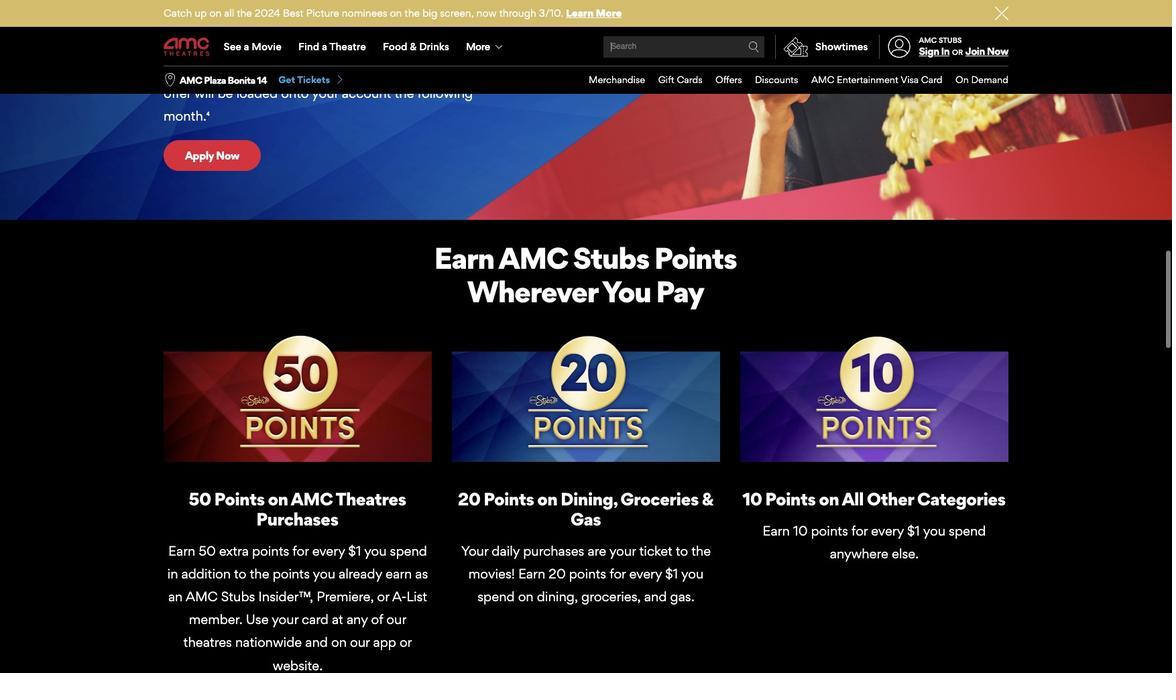 Task type: vqa. For each thing, say whether or not it's contained in the screenshot.
miss in Don't miss this year's top contenders for the Best Picture Academy Award® when they return to AMC Theatres®. See all the nominees leading
no



Task type: describe. For each thing, give the bounding box(es) containing it.
10 points on all other categories
[[743, 488, 1006, 510]]

and inside earn 50 extra points for every $1 you spend in addition to the points you already earn as an amc stubs insider™, premiere, or a-list member. use your card at any of our theatres nationwide and on our app or website.
[[305, 635, 328, 651]]

on demand
[[956, 74, 1009, 85]]

gas.
[[671, 589, 695, 605]]

0 vertical spatial 10
[[743, 488, 762, 510]]

earn inside your daily purchases are your ticket to the movies! earn 20 points for every $1 you spend on dining, groceries, and gas.
[[519, 566, 546, 582]]

get
[[279, 74, 295, 85]]

14
[[257, 74, 267, 86]]

entertainment
[[837, 74, 899, 85]]

for inside your daily purchases are your ticket to the movies! earn 20 points for every $1 you spend on dining, groceries, and gas.
[[610, 566, 626, 582]]

apply now link
[[164, 140, 261, 171]]

earn amc stubs points wherever you pay
[[434, 240, 737, 310]]

2024
[[255, 7, 280, 19]]

amc inside 50 points on amc theatres purchases
[[291, 488, 333, 510]]

more
[[391, 17, 422, 33]]

theatre
[[330, 40, 366, 53]]

you up already
[[364, 543, 387, 559]]

see
[[224, 40, 241, 53]]

50 points on amc theatres purchases
[[189, 488, 406, 530]]

theatres
[[184, 635, 232, 651]]

the left big
[[405, 7, 420, 19]]

points for 50 points on amc theatres purchases
[[214, 488, 265, 510]]

gift
[[659, 74, 675, 85]]

points for 20 points on dining, groceries & gas
[[484, 488, 534, 510]]

picture
[[306, 7, 339, 19]]

for inside earn 50 extra points for every $1 you spend in addition to the points you already earn as an amc stubs insider™, premiere, or a-list member. use your card at any of our theatres nationwide and on our app or website.
[[293, 543, 309, 559]]

insider™,
[[259, 589, 313, 605]]

points right extra
[[252, 543, 289, 559]]

earn for earn 50 extra points for every $1 you spend in addition to the points you already earn as an amc stubs insider™, premiere, or a-list member. use your card at any of our theatres nationwide and on our app or website.
[[168, 543, 196, 559]]

gift cards
[[659, 74, 703, 85]]

the right all
[[237, 7, 252, 19]]

1 vertical spatial up
[[452, 40, 468, 56]]

cardholders
[[195, 17, 266, 33]]

plaza
[[204, 74, 226, 86]]

categories
[[918, 488, 1006, 510]]

more button
[[458, 28, 514, 66]]

amc stubs sign in or join now
[[920, 35, 1009, 58]]

on inside 20 points on dining, groceries & gas
[[538, 488, 558, 510]]

all
[[842, 488, 864, 510]]

new
[[164, 17, 192, 33]]

20 points credit card image
[[452, 330, 721, 462]]

for inside earn 10 points for every $1 you spend anywhere else.
[[852, 523, 868, 539]]

points inside earn amc stubs points wherever you pay
[[655, 240, 737, 277]]

20 points on dining, groceries & gas
[[458, 488, 714, 530]]

food & drinks link
[[375, 28, 458, 66]]

else.
[[892, 546, 919, 562]]

stubs inside amc stubs sign in or join now
[[939, 35, 963, 45]]

points inside your daily purchases are your ticket to the movies! earn 20 points for every $1 you spend on dining, groceries, and gas.
[[569, 566, 607, 582]]

earn 50 extra points for every $1 you spend in addition to the points you already earn as an amc stubs insider™, premiere, or a-list member. use your card at any of our theatres nationwide and on our app or website.
[[167, 543, 428, 674]]

catch up on all the 2024 best picture nominees on the big screen, now through 3/10. learn more
[[164, 7, 622, 19]]

now inside amc stubs sign in or join now
[[987, 45, 1009, 58]]

merchandise link
[[576, 66, 646, 94]]

cookie consent banner dialog
[[0, 637, 1173, 674]]

following
[[418, 85, 473, 101]]

& inside 20 points on dining, groceries & gas
[[702, 488, 714, 510]]

every inside earn 50 extra points for every $1 you spend in addition to the points you already earn as an amc stubs insider™, premiere, or a-list member. use your card at any of our theatres nationwide and on our app or website.
[[312, 543, 345, 559]]

to inside your daily purchases are your ticket to the movies! earn 20 points for every $1 you spend on dining, groceries, and gas.
[[676, 543, 688, 559]]

large
[[315, 40, 345, 56]]

points for 10 points on all other categories
[[766, 488, 816, 510]]

menu containing more
[[164, 28, 1009, 66]]

rewards.
[[405, 62, 456, 79]]

or inside new cardholders who spend $250 or more each month receive a complimentary large popcorn. keep it up for your initial 6 months and collect up to 6 rewards. the offer will be loaded onto your account the following month.⁴
[[375, 17, 387, 33]]

every inside earn 10 points for every $1 you spend anywhere else.
[[872, 523, 904, 539]]

a inside new cardholders who spend $250 or more each month receive a complimentary large popcorn. keep it up for your initial 6 months and collect up to 6 rewards. the offer will be loaded onto your account the following month.⁴
[[211, 40, 218, 56]]

or left a- on the bottom of page
[[377, 589, 390, 605]]

earn for earn 10 points for every $1 you spend anywhere else.
[[763, 523, 790, 539]]

your
[[461, 543, 489, 559]]

in
[[942, 45, 950, 58]]

app
[[373, 635, 396, 651]]

any
[[347, 612, 368, 628]]

amc plaza bonita 14 button
[[180, 74, 267, 87]]

and inside your daily purchases are your ticket to the movies! earn 20 points for every $1 you spend on dining, groceries, and gas.
[[645, 589, 667, 605]]

2 6 from the left
[[394, 62, 402, 79]]

amc entertainment visa card link
[[799, 66, 943, 94]]

earn 10 points for every $1 you spend anywhere else.
[[763, 523, 987, 562]]

sign in or join amc stubs element
[[879, 28, 1009, 66]]

purchases
[[257, 508, 338, 530]]

see a movie
[[224, 40, 282, 53]]

$250
[[339, 17, 372, 33]]

points up insider™, at the bottom left
[[273, 566, 310, 582]]

an
[[168, 589, 183, 605]]

food & drinks
[[383, 40, 449, 53]]

bonita
[[228, 74, 255, 86]]

merchandise
[[589, 74, 646, 85]]

every inside your daily purchases are your ticket to the movies! earn 20 points for every $1 you spend on dining, groceries, and gas.
[[630, 566, 662, 582]]

as
[[416, 566, 428, 582]]

the inside new cardholders who spend $250 or more each month receive a complimentary large popcorn. keep it up for your initial 6 months and collect up to 6 rewards. the offer will be loaded onto your account the following month.⁴
[[395, 85, 414, 101]]

search the AMC website text field
[[609, 42, 749, 52]]

submit search icon image
[[749, 42, 760, 52]]

your inside your daily purchases are your ticket to the movies! earn 20 points for every $1 you spend on dining, groceries, and gas.
[[610, 543, 636, 559]]

month.⁴
[[164, 108, 210, 124]]

0 vertical spatial our
[[387, 612, 407, 628]]

gas
[[571, 508, 601, 530]]

dining,
[[561, 488, 617, 510]]

find a theatre link
[[290, 28, 375, 66]]

spend inside new cardholders who spend $250 or more each month receive a complimentary large popcorn. keep it up for your initial 6 months and collect up to 6 rewards. the offer will be loaded onto your account the following month.⁴
[[299, 17, 336, 33]]

find
[[299, 40, 320, 53]]

tickets
[[297, 74, 330, 85]]

card
[[922, 74, 943, 85]]

20 inside 20 points on dining, groceries & gas
[[458, 488, 481, 510]]

purchases
[[523, 543, 585, 559]]

be
[[218, 85, 233, 101]]

amc inside button
[[180, 74, 202, 86]]

the inside earn 50 extra points for every $1 you spend in addition to the points you already earn as an amc stubs insider™, premiere, or a-list member. use your card at any of our theatres nationwide and on our app or website.
[[250, 566, 269, 582]]

offer
[[164, 85, 191, 101]]

visa
[[901, 74, 919, 85]]

$1 inside earn 50 extra points for every $1 you spend in addition to the points you already earn as an amc stubs insider™, premiere, or a-list member. use your card at any of our theatres nationwide and on our app or website.
[[349, 543, 361, 559]]

user profile image
[[881, 36, 919, 58]]

0 horizontal spatial up
[[195, 7, 207, 19]]

your daily purchases are your ticket to the movies! earn 20 points for every $1 you spend on dining, groceries, and gas.
[[461, 543, 711, 605]]

receive
[[164, 40, 207, 56]]

it
[[441, 40, 448, 56]]

new cardholders who spend $250 or more each month receive a complimentary large popcorn. keep it up for your initial 6 months and collect up to 6 rewards. the offer will be loaded onto your account the following month.⁴
[[164, 17, 497, 124]]

drinks
[[419, 40, 449, 53]]

you inside earn 10 points for every $1 you spend anywhere else.
[[924, 523, 946, 539]]

loaded
[[236, 85, 278, 101]]



Task type: locate. For each thing, give the bounding box(es) containing it.
a right see
[[244, 40, 249, 53]]

1 vertical spatial $1
[[349, 543, 361, 559]]

2 vertical spatial stubs
[[221, 589, 255, 605]]

the down rewards.
[[395, 85, 414, 101]]

0 vertical spatial &
[[410, 40, 417, 53]]

0 horizontal spatial 20
[[458, 488, 481, 510]]

learn more link
[[566, 7, 622, 19]]

earn inside earn 50 extra points for every $1 you spend in addition to the points you already earn as an amc stubs insider™, premiere, or a-list member. use your card at any of our theatres nationwide and on our app or website.
[[168, 543, 196, 559]]

on inside 50 points on amc theatres purchases
[[268, 488, 288, 510]]

points
[[811, 523, 849, 539], [252, 543, 289, 559], [273, 566, 310, 582], [569, 566, 607, 582]]

for up groceries,
[[610, 566, 626, 582]]

1 vertical spatial every
[[312, 543, 345, 559]]

your right are
[[610, 543, 636, 559]]

0 horizontal spatial a
[[211, 40, 218, 56]]

earn inside earn 10 points for every $1 you spend anywhere else.
[[763, 523, 790, 539]]

to right ticket
[[676, 543, 688, 559]]

2 vertical spatial up
[[359, 62, 375, 79]]

through
[[500, 7, 537, 19]]

0 horizontal spatial more
[[466, 40, 490, 53]]

1 vertical spatial stubs
[[573, 240, 649, 277]]

1 vertical spatial 10
[[794, 523, 808, 539]]

list
[[407, 589, 427, 605]]

who
[[270, 17, 296, 33]]

discounts
[[756, 74, 799, 85]]

to down extra
[[234, 566, 247, 582]]

$1 inside earn 10 points for every $1 you spend anywhere else.
[[908, 523, 921, 539]]

groceries,
[[582, 589, 641, 605]]

amc logo image
[[164, 38, 211, 56], [164, 38, 211, 56]]

2 horizontal spatial up
[[452, 40, 468, 56]]

1 horizontal spatial our
[[387, 612, 407, 628]]

0 horizontal spatial 6
[[228, 62, 237, 79]]

20 up the dining,
[[549, 566, 566, 582]]

or right the app
[[400, 635, 412, 651]]

theatres
[[336, 488, 406, 510]]

showtimes
[[816, 40, 869, 53]]

0 horizontal spatial to
[[234, 566, 247, 582]]

1 horizontal spatial &
[[702, 488, 714, 510]]

points down are
[[569, 566, 607, 582]]

sign in button
[[920, 45, 950, 58]]

earn
[[386, 566, 412, 582]]

or right 'in'
[[953, 48, 964, 57]]

amc inside earn 50 extra points for every $1 you spend in addition to the points you already earn as an amc stubs insider™, premiere, or a-list member. use your card at any of our theatres nationwide and on our app or website.
[[186, 589, 218, 605]]

apply now
[[185, 149, 239, 162]]

catch
[[164, 7, 192, 19]]

screen,
[[440, 7, 474, 19]]

on inside earn 50 extra points for every $1 you spend in addition to the points you already earn as an amc stubs insider™, premiere, or a-list member. use your card at any of our theatres nationwide and on our app or website.
[[331, 635, 347, 651]]

complimentary
[[221, 40, 312, 56]]

spend down categories
[[949, 523, 987, 539]]

1 vertical spatial &
[[702, 488, 714, 510]]

to inside earn 50 extra points for every $1 you spend in addition to the points you already earn as an amc stubs insider™, premiere, or a-list member. use your card at any of our theatres nationwide and on our app or website.
[[234, 566, 247, 582]]

1 vertical spatial menu
[[576, 66, 1009, 94]]

a for find a theatre
[[322, 40, 327, 53]]

big
[[423, 7, 438, 19]]

account
[[342, 85, 391, 101]]

all
[[224, 7, 234, 19]]

a-
[[393, 589, 407, 605]]

1 vertical spatial our
[[350, 635, 370, 651]]

and left "gas."
[[645, 589, 667, 605]]

menu containing merchandise
[[576, 66, 1009, 94]]

and inside new cardholders who spend $250 or more each month receive a complimentary large popcorn. keep it up for your initial 6 months and collect up to 6 rewards. the offer will be loaded onto your account the following month.⁴
[[289, 62, 311, 79]]

2 vertical spatial every
[[630, 566, 662, 582]]

10
[[743, 488, 762, 510], [794, 523, 808, 539]]

1 6 from the left
[[228, 62, 237, 79]]

your
[[164, 62, 190, 79], [312, 85, 339, 101], [610, 543, 636, 559], [272, 612, 299, 628]]

1 horizontal spatial every
[[630, 566, 662, 582]]

amc inside amc stubs sign in or join now
[[920, 35, 937, 45]]

0 vertical spatial menu
[[164, 28, 1009, 66]]

every
[[872, 523, 904, 539], [312, 543, 345, 559], [630, 566, 662, 582]]

0 vertical spatial up
[[195, 7, 207, 19]]

on inside your daily purchases are your ticket to the movies! earn 20 points for every $1 you spend on dining, groceries, and gas.
[[518, 589, 534, 605]]

nominees
[[342, 7, 388, 19]]

1 horizontal spatial up
[[359, 62, 375, 79]]

20 inside your daily purchases are your ticket to the movies! earn 20 points for every $1 you spend on dining, groceries, and gas.
[[549, 566, 566, 582]]

up right catch
[[195, 7, 207, 19]]

every up else.
[[872, 523, 904, 539]]

now right apply
[[216, 149, 239, 162]]

50 points credit card image
[[164, 330, 432, 462]]

1 horizontal spatial stubs
[[573, 240, 649, 277]]

menu down learn
[[164, 28, 1009, 66]]

1 vertical spatial more
[[466, 40, 490, 53]]

2 horizontal spatial stubs
[[939, 35, 963, 45]]

&
[[410, 40, 417, 53], [702, 488, 714, 510]]

you up premiere,
[[313, 566, 335, 582]]

the up insider™, at the bottom left
[[250, 566, 269, 582]]

amc inside earn amc stubs points wherever you pay
[[499, 240, 568, 277]]

your up offer
[[164, 62, 190, 79]]

menu down showtimes image on the right top of page
[[576, 66, 1009, 94]]

apply
[[185, 149, 214, 162]]

50 inside earn 50 extra points for every $1 you spend in addition to the points you already earn as an amc stubs insider™, premiere, or a-list member. use your card at any of our theatres nationwide and on our app or website.
[[199, 543, 216, 559]]

the right ticket
[[692, 543, 711, 559]]

1 horizontal spatial 6
[[394, 62, 402, 79]]

20 up your
[[458, 488, 481, 510]]

points up anywhere on the right bottom of the page
[[811, 523, 849, 539]]

spend up find
[[299, 17, 336, 33]]

and down card
[[305, 635, 328, 651]]

$1 inside your daily purchases are your ticket to the movies! earn 20 points for every $1 you spend on dining, groceries, and gas.
[[666, 566, 679, 582]]

2 horizontal spatial $1
[[908, 523, 921, 539]]

cards
[[677, 74, 703, 85]]

for down purchases
[[293, 543, 309, 559]]

you down categories
[[924, 523, 946, 539]]

a for see a movie
[[244, 40, 249, 53]]

discounts link
[[742, 66, 799, 94]]

0 horizontal spatial our
[[350, 635, 370, 651]]

stubs inside earn 50 extra points for every $1 you spend in addition to the points you already earn as an amc stubs insider™, premiere, or a-list member. use your card at any of our theatres nationwide and on our app or website.
[[221, 589, 255, 605]]

card
[[302, 612, 329, 628]]

every down ticket
[[630, 566, 662, 582]]

spend down movies!
[[478, 589, 515, 605]]

20
[[458, 488, 481, 510], [549, 566, 566, 582]]

2 vertical spatial to
[[234, 566, 247, 582]]

earn
[[434, 240, 494, 277], [763, 523, 790, 539], [168, 543, 196, 559], [519, 566, 546, 582]]

spend inside earn 50 extra points for every $1 you spend in addition to the points you already earn as an amc stubs insider™, premiere, or a-list member. use your card at any of our theatres nationwide and on our app or website.
[[390, 543, 427, 559]]

member.
[[189, 612, 243, 628]]

sign
[[920, 45, 940, 58]]

3/10.
[[539, 7, 564, 19]]

the
[[237, 7, 252, 19], [405, 7, 420, 19], [395, 85, 414, 101], [692, 543, 711, 559], [250, 566, 269, 582]]

& right food at the top left
[[410, 40, 417, 53]]

earn for earn amc stubs points wherever you pay
[[434, 240, 494, 277]]

our right "of"
[[387, 612, 407, 628]]

to inside new cardholders who spend $250 or more each month receive a complimentary large popcorn. keep it up for your initial 6 months and collect up to 6 rewards. the offer will be loaded onto your account the following month.⁴
[[378, 62, 390, 79]]

0 vertical spatial to
[[378, 62, 390, 79]]

0 vertical spatial now
[[987, 45, 1009, 58]]

of
[[371, 612, 383, 628]]

onto
[[281, 85, 309, 101]]

addition
[[182, 566, 231, 582]]

groceries
[[621, 488, 699, 510]]

1 horizontal spatial to
[[378, 62, 390, 79]]

more right learn
[[596, 7, 622, 19]]

nationwide
[[235, 635, 302, 651]]

10 inside earn 10 points for every $1 you spend anywhere else.
[[794, 523, 808, 539]]

0 horizontal spatial every
[[312, 543, 345, 559]]

spend up earn
[[390, 543, 427, 559]]

wherever
[[467, 274, 598, 310]]

1 horizontal spatial 10
[[794, 523, 808, 539]]

6 right plaza
[[228, 62, 237, 79]]

in
[[167, 566, 178, 582]]

get tickets link
[[279, 74, 345, 86]]

amc plaza bonita 14
[[180, 74, 267, 86]]

on demand link
[[943, 66, 1009, 94]]

months
[[240, 62, 285, 79]]

a left see
[[211, 40, 218, 56]]

popcorn.
[[348, 40, 403, 56]]

gift cards link
[[646, 66, 703, 94]]

amc
[[920, 35, 937, 45], [812, 74, 835, 85], [180, 74, 202, 86], [499, 240, 568, 277], [291, 488, 333, 510], [186, 589, 218, 605]]

best
[[283, 7, 304, 19]]

0 horizontal spatial $1
[[349, 543, 361, 559]]

up
[[195, 7, 207, 19], [452, 40, 468, 56], [359, 62, 375, 79]]

earn inside earn amc stubs points wherever you pay
[[434, 240, 494, 277]]

see a movie link
[[215, 28, 290, 66]]

2 horizontal spatial to
[[676, 543, 688, 559]]

$1 up already
[[349, 543, 361, 559]]

and up onto in the top of the page
[[289, 62, 311, 79]]

dining,
[[537, 589, 578, 605]]

2 horizontal spatial every
[[872, 523, 904, 539]]

month
[[458, 17, 497, 33]]

premiere,
[[317, 589, 374, 605]]

daily
[[492, 543, 520, 559]]

get tickets
[[279, 74, 330, 85]]

for down month
[[471, 40, 487, 56]]

6
[[228, 62, 237, 79], [394, 62, 402, 79]]

1 vertical spatial and
[[645, 589, 667, 605]]

extra
[[219, 543, 249, 559]]

& right groceries
[[702, 488, 714, 510]]

1 horizontal spatial more
[[596, 7, 622, 19]]

stubs inside earn amc stubs points wherever you pay
[[573, 240, 649, 277]]

1 horizontal spatial 20
[[549, 566, 566, 582]]

0 vertical spatial $1
[[908, 523, 921, 539]]

you inside your daily purchases are your ticket to the movies! earn 20 points for every $1 you spend on dining, groceries, and gas.
[[682, 566, 704, 582]]

keep
[[407, 40, 437, 56]]

1 vertical spatial now
[[216, 149, 239, 162]]

more down month
[[466, 40, 490, 53]]

0 horizontal spatial stubs
[[221, 589, 255, 605]]

0 horizontal spatial &
[[410, 40, 417, 53]]

movies!
[[469, 566, 515, 582]]

10 points credit card image
[[741, 330, 1009, 462]]

6 down food at the top left
[[394, 62, 402, 79]]

the inside your daily purchases are your ticket to the movies! earn 20 points for every $1 you spend on dining, groceries, and gas.
[[692, 543, 711, 559]]

other
[[867, 488, 914, 510]]

to down 'popcorn.'
[[378, 62, 390, 79]]

more inside button
[[466, 40, 490, 53]]

your inside earn 50 extra points for every $1 you spend in addition to the points you already earn as an amc stubs insider™, premiere, or a-list member. use your card at any of our theatres nationwide and on our app or website.
[[272, 612, 299, 628]]

points
[[655, 240, 737, 277], [214, 488, 265, 510], [484, 488, 534, 510], [766, 488, 816, 510]]

2 vertical spatial and
[[305, 635, 328, 651]]

your down insider™, at the bottom left
[[272, 612, 299, 628]]

for up anywhere on the right bottom of the page
[[852, 523, 868, 539]]

website.
[[273, 658, 323, 674]]

0 vertical spatial 20
[[458, 488, 481, 510]]

0 vertical spatial and
[[289, 62, 311, 79]]

2 horizontal spatial a
[[322, 40, 327, 53]]

1 vertical spatial 50
[[199, 543, 216, 559]]

spend inside earn 10 points for every $1 you spend anywhere else.
[[949, 523, 987, 539]]

0 vertical spatial every
[[872, 523, 904, 539]]

50 inside 50 points on amc theatres purchases
[[189, 488, 211, 510]]

spend inside your daily purchases are your ticket to the movies! earn 20 points for every $1 you spend on dining, groceries, and gas.
[[478, 589, 515, 605]]

showtimes image
[[776, 35, 816, 59]]

0 vertical spatial more
[[596, 7, 622, 19]]

$1 up else.
[[908, 523, 921, 539]]

menu
[[164, 28, 1009, 66], [576, 66, 1009, 94]]

our down any
[[350, 635, 370, 651]]

1 horizontal spatial a
[[244, 40, 249, 53]]

your down tickets
[[312, 85, 339, 101]]

up right it
[[452, 40, 468, 56]]

the
[[458, 62, 481, 79]]

0 vertical spatial 50
[[189, 488, 211, 510]]

0 horizontal spatial 10
[[743, 488, 762, 510]]

points inside 20 points on dining, groceries & gas
[[484, 488, 534, 510]]

anywhere
[[830, 546, 889, 562]]

you up "gas."
[[682, 566, 704, 582]]

now right join
[[987, 45, 1009, 58]]

a right find
[[322, 40, 327, 53]]

0 horizontal spatial now
[[216, 149, 239, 162]]

1 vertical spatial to
[[676, 543, 688, 559]]

movie
[[252, 40, 282, 53]]

or
[[375, 17, 387, 33], [953, 48, 964, 57], [377, 589, 390, 605], [400, 635, 412, 651]]

on
[[956, 74, 969, 85]]

or up 'popcorn.'
[[375, 17, 387, 33]]

$1 up "gas."
[[666, 566, 679, 582]]

1 vertical spatial 20
[[549, 566, 566, 582]]

1 horizontal spatial now
[[987, 45, 1009, 58]]

or inside amc stubs sign in or join now
[[953, 48, 964, 57]]

points inside 50 points on amc theatres purchases
[[214, 488, 265, 510]]

you
[[924, 523, 946, 539], [364, 543, 387, 559], [313, 566, 335, 582], [682, 566, 704, 582]]

0 vertical spatial stubs
[[939, 35, 963, 45]]

1 horizontal spatial $1
[[666, 566, 679, 582]]

collect
[[315, 62, 355, 79]]

2 vertical spatial $1
[[666, 566, 679, 582]]

on
[[210, 7, 222, 19], [390, 7, 402, 19], [268, 488, 288, 510], [538, 488, 558, 510], [819, 488, 839, 510], [518, 589, 534, 605], [331, 635, 347, 651]]

offers link
[[703, 66, 742, 94]]

for inside new cardholders who spend $250 or more each month receive a complimentary large popcorn. keep it up for your initial 6 months and collect up to 6 rewards. the offer will be loaded onto your account the following month.⁴
[[471, 40, 487, 56]]

every up already
[[312, 543, 345, 559]]

up up the account
[[359, 62, 375, 79]]

points inside earn 10 points for every $1 you spend anywhere else.
[[811, 523, 849, 539]]

more
[[596, 7, 622, 19], [466, 40, 490, 53]]

now
[[987, 45, 1009, 58], [216, 149, 239, 162]]



